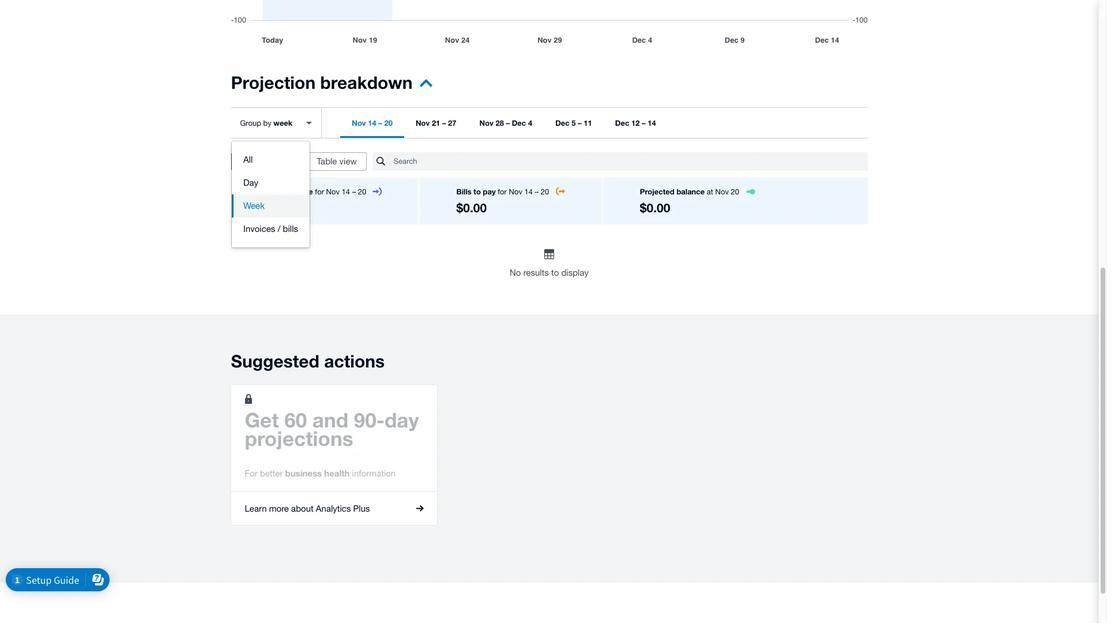 Task type: vqa. For each thing, say whether or not it's contained in the screenshot.


Task type: describe. For each thing, give the bounding box(es) containing it.
bills
[[457, 187, 472, 196]]

list box containing all
[[232, 141, 310, 248]]

and
[[313, 408, 349, 432]]

dec 12 – 14
[[615, 118, 656, 128]]

suggested
[[231, 351, 320, 372]]

projected
[[640, 187, 675, 196]]

nov 21 – 27
[[416, 118, 457, 128]]

group by week
[[240, 118, 293, 127]]

nov 28 – dec 4
[[480, 118, 533, 128]]

bills
[[283, 224, 298, 234]]

$0.00 inside 'bills to pay for nov 14 – 20 $0.00'
[[457, 201, 487, 215]]

– inside invoices due for nov 14 – 20 $0.00
[[352, 188, 356, 196]]

table
[[317, 156, 337, 166]]

suggested actions
[[231, 351, 385, 372]]

27
[[448, 118, 457, 128]]

no results to display
[[510, 268, 589, 278]]

nov inside invoices due for nov 14 – 20 $0.00
[[326, 188, 340, 196]]

week
[[274, 118, 293, 127]]

28
[[496, 118, 504, 128]]

5
[[572, 118, 576, 128]]

all
[[243, 155, 253, 164]]

nov inside projected balance at nov 20
[[716, 188, 729, 196]]

nov inside 'bills to pay for nov 14 – 20 $0.00'
[[509, 188, 523, 196]]

group containing all
[[232, 141, 310, 248]]

get 60 and 90-day projections
[[245, 408, 419, 450]]

day
[[243, 178, 259, 188]]

at
[[707, 188, 714, 196]]

– inside 'bills to pay for nov 14 – 20 $0.00'
[[535, 188, 539, 196]]

due
[[300, 187, 313, 196]]

14 down the breakdown
[[368, 118, 377, 128]]

$0.00 inside invoices due for nov 14 – 20 $0.00
[[268, 201, 298, 215]]

for better business health information
[[245, 468, 396, 478]]

pay
[[483, 187, 496, 196]]

projection breakdown view option group
[[231, 152, 367, 171]]

for
[[245, 468, 258, 478]]

view
[[340, 156, 357, 166]]

/
[[278, 224, 281, 234]]

projected balance at nov 20
[[640, 187, 740, 196]]

1 dec from the left
[[512, 118, 526, 128]]

projection breakdown button
[[231, 72, 432, 100]]

health
[[324, 468, 350, 478]]

20 inside 'bills to pay for nov 14 – 20 $0.00'
[[541, 188, 549, 196]]

information
[[352, 468, 396, 478]]

20 inside projected balance at nov 20
[[731, 188, 740, 196]]

business
[[285, 468, 322, 478]]

for inside 'bills to pay for nov 14 – 20 $0.00'
[[498, 188, 507, 196]]

nov left '21'
[[416, 118, 430, 128]]

nov up view on the top of page
[[352, 118, 366, 128]]

bills to pay for nov 14 – 20 $0.00
[[457, 187, 549, 215]]

– for 27
[[443, 118, 446, 128]]

learn more about analytics plus
[[245, 504, 370, 513]]

dec 5 – 11
[[556, 118, 592, 128]]

analytics
[[316, 504, 351, 513]]

actions
[[324, 351, 385, 372]]

all button
[[232, 148, 310, 171]]

Search for a document search field
[[394, 152, 868, 171]]

invoices due for nov 14 – 20 $0.00
[[268, 187, 367, 215]]

21
[[432, 118, 440, 128]]

invoices for invoices due for nov 14 – 20 $0.00
[[268, 187, 298, 196]]

no
[[510, 268, 521, 278]]



Task type: locate. For each thing, give the bounding box(es) containing it.
$0.00 down projected
[[640, 201, 671, 215]]

3 dec from the left
[[615, 118, 630, 128]]

learn
[[245, 504, 267, 513]]

– down the breakdown
[[379, 118, 382, 128]]

90-
[[354, 408, 385, 432]]

14 inside invoices due for nov 14 – 20 $0.00
[[342, 188, 350, 196]]

1 vertical spatial invoices
[[243, 224, 275, 234]]

plus
[[353, 504, 370, 513]]

invoices left /
[[243, 224, 275, 234]]

dec for dec 12 – 14
[[615, 118, 630, 128]]

2 $0.00 from the left
[[457, 201, 487, 215]]

20 right pay
[[541, 188, 549, 196]]

20 inside invoices due for nov 14 – 20 $0.00
[[358, 188, 367, 196]]

– for 11
[[578, 118, 582, 128]]

2 horizontal spatial dec
[[615, 118, 630, 128]]

by
[[263, 119, 272, 127]]

invoices inside invoices due for nov 14 – 20 $0.00
[[268, 187, 298, 196]]

14
[[368, 118, 377, 128], [648, 118, 656, 128], [342, 188, 350, 196], [525, 188, 533, 196]]

14 right 12
[[648, 118, 656, 128]]

20 right 'at'
[[731, 188, 740, 196]]

dec left '4'
[[512, 118, 526, 128]]

2 horizontal spatial $0.00
[[640, 201, 671, 215]]

– for 14
[[642, 118, 646, 128]]

– right '28'
[[506, 118, 510, 128]]

invoices
[[268, 187, 298, 196], [243, 224, 275, 234]]

2 for from the left
[[498, 188, 507, 196]]

3 $0.00 from the left
[[640, 201, 671, 215]]

for right pay
[[498, 188, 507, 196]]

for inside invoices due for nov 14 – 20 $0.00
[[315, 188, 324, 196]]

– right 5
[[578, 118, 582, 128]]

group
[[240, 119, 261, 127]]

4
[[528, 118, 533, 128]]

about
[[291, 504, 314, 513]]

0 horizontal spatial to
[[474, 187, 481, 196]]

more
[[269, 504, 289, 513]]

$0.00 down bills
[[457, 201, 487, 215]]

20
[[385, 118, 393, 128], [358, 188, 367, 196], [541, 188, 549, 196], [731, 188, 740, 196]]

– right pay
[[535, 188, 539, 196]]

2 dec from the left
[[556, 118, 570, 128]]

–
[[379, 118, 382, 128], [443, 118, 446, 128], [506, 118, 510, 128], [578, 118, 582, 128], [642, 118, 646, 128], [352, 188, 356, 196], [535, 188, 539, 196]]

– left 27
[[443, 118, 446, 128]]

nov right due
[[326, 188, 340, 196]]

60
[[285, 408, 307, 432]]

1 $0.00 from the left
[[268, 201, 298, 215]]

– down view on the top of page
[[352, 188, 356, 196]]

get
[[245, 408, 279, 432]]

day
[[385, 408, 419, 432]]

nov right pay
[[509, 188, 523, 196]]

20 right due
[[358, 188, 367, 196]]

learn more about analytics plus button
[[231, 492, 437, 525]]

projection
[[231, 72, 316, 93]]

breakdown
[[321, 72, 413, 93]]

nov right 'at'
[[716, 188, 729, 196]]

0 vertical spatial to
[[474, 187, 481, 196]]

0 horizontal spatial dec
[[512, 118, 526, 128]]

group
[[232, 141, 310, 248]]

1 horizontal spatial for
[[498, 188, 507, 196]]

table view
[[317, 156, 357, 166]]

– for dec
[[506, 118, 510, 128]]

projection breakdown
[[231, 72, 413, 93]]

to inside 'bills to pay for nov 14 – 20 $0.00'
[[474, 187, 481, 196]]

12
[[632, 118, 640, 128]]

for right due
[[315, 188, 324, 196]]

1 vertical spatial to
[[552, 268, 559, 278]]

0 horizontal spatial $0.00
[[268, 201, 298, 215]]

dec left 12
[[615, 118, 630, 128]]

list box
[[232, 141, 310, 248]]

– right 12
[[642, 118, 646, 128]]

for
[[315, 188, 324, 196], [498, 188, 507, 196]]

invoices for invoices / bills
[[243, 224, 275, 234]]

20 down the breakdown
[[385, 118, 393, 128]]

day button
[[232, 171, 310, 194]]

invoices left due
[[268, 187, 298, 196]]

1 horizontal spatial $0.00
[[457, 201, 487, 215]]

to
[[474, 187, 481, 196], [552, 268, 559, 278]]

14 inside 'bills to pay for nov 14 – 20 $0.00'
[[525, 188, 533, 196]]

invoices / bills
[[243, 224, 298, 234]]

0 vertical spatial invoices
[[268, 187, 298, 196]]

14 down view on the top of page
[[342, 188, 350, 196]]

nov 14 – 20
[[352, 118, 393, 128]]

0 horizontal spatial for
[[315, 188, 324, 196]]

dec left 5
[[556, 118, 570, 128]]

results
[[524, 268, 549, 278]]

week button
[[232, 194, 310, 218]]

week
[[243, 201, 265, 211]]

display
[[562, 268, 589, 278]]

to left pay
[[474, 187, 481, 196]]

projections
[[245, 426, 353, 450]]

11
[[584, 118, 592, 128]]

1 horizontal spatial to
[[552, 268, 559, 278]]

better
[[260, 468, 283, 478]]

dec
[[512, 118, 526, 128], [556, 118, 570, 128], [615, 118, 630, 128]]

1 for from the left
[[315, 188, 324, 196]]

1 horizontal spatial dec
[[556, 118, 570, 128]]

14 right pay
[[525, 188, 533, 196]]

invoices inside button
[[243, 224, 275, 234]]

– for 20
[[379, 118, 382, 128]]

$0.00
[[268, 201, 298, 215], [457, 201, 487, 215], [640, 201, 671, 215]]

nov left '28'
[[480, 118, 494, 128]]

balance
[[677, 187, 705, 196]]

to right results
[[552, 268, 559, 278]]

dec for dec 5 – 11
[[556, 118, 570, 128]]

invoices / bills button
[[232, 218, 310, 241]]

$0.00 up /
[[268, 201, 298, 215]]

nov
[[352, 118, 366, 128], [416, 118, 430, 128], [480, 118, 494, 128], [326, 188, 340, 196], [509, 188, 523, 196], [716, 188, 729, 196]]



